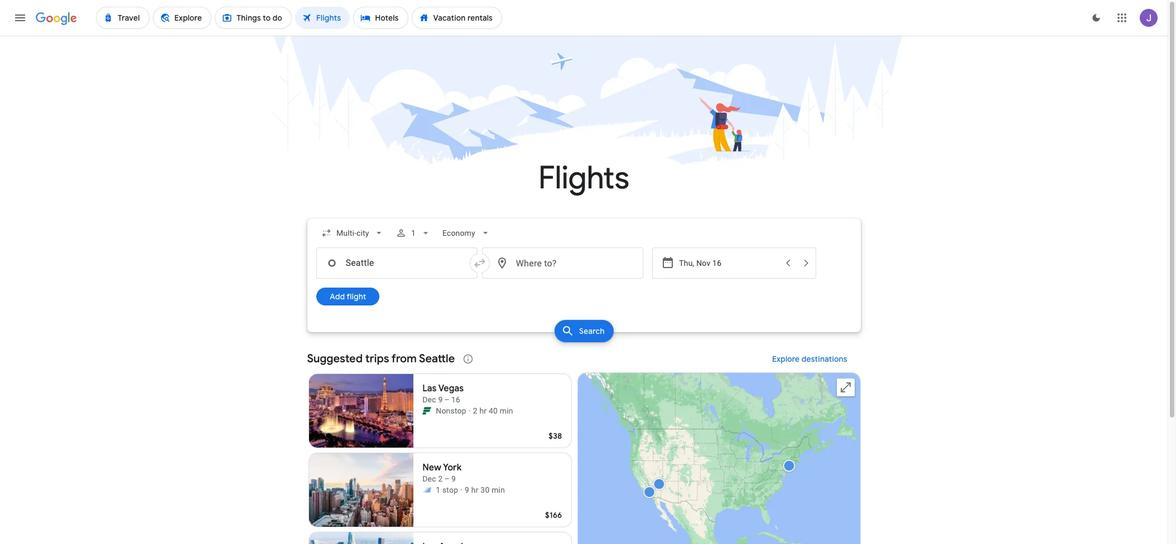Task type: vqa. For each thing, say whether or not it's contained in the screenshot.
the topmost hr
yes



Task type: locate. For each thing, give the bounding box(es) containing it.
Where to? text field
[[482, 248, 644, 279]]

166 US dollars text field
[[545, 511, 562, 521]]

dec for new
[[423, 475, 436, 484]]

min
[[500, 407, 513, 416], [492, 486, 505, 495]]

1 inside "popup button"
[[411, 229, 416, 238]]

frontier and spirit image
[[423, 486, 432, 495]]

1 vertical spatial dec
[[423, 475, 436, 484]]

0 horizontal spatial 1
[[411, 229, 416, 238]]

1 vertical spatial 1
[[436, 486, 441, 495]]

las vegas dec 9 – 16
[[423, 383, 464, 405]]

1 horizontal spatial  image
[[469, 406, 471, 417]]

dec inside new york dec 2 – 9
[[423, 475, 436, 484]]

1 vertical spatial hr
[[472, 486, 479, 495]]

0 horizontal spatial hr
[[472, 486, 479, 495]]

30
[[481, 486, 490, 495]]

from
[[392, 352, 417, 366]]

None field
[[316, 223, 389, 243], [438, 223, 495, 243], [316, 223, 389, 243], [438, 223, 495, 243]]

min for york
[[492, 486, 505, 495]]

9 hr 30 min
[[465, 486, 505, 495]]

38 US dollars text field
[[549, 431, 562, 441]]

2 hr 40 min
[[473, 407, 513, 416]]

1 inside suggested trips from seattle region
[[436, 486, 441, 495]]

suggested trips from seattle region
[[307, 346, 861, 545]]

 image left the "2"
[[469, 406, 471, 417]]

dec inside las vegas dec 9 – 16
[[423, 396, 436, 405]]

new
[[423, 463, 441, 474]]

2 dec from the top
[[423, 475, 436, 484]]

 image left "9"
[[461, 485, 463, 496]]

0 vertical spatial 1
[[411, 229, 416, 238]]

1 horizontal spatial 1
[[436, 486, 441, 495]]

 image
[[469, 406, 471, 417], [461, 485, 463, 496]]

0 horizontal spatial  image
[[461, 485, 463, 496]]

 image for las vegas
[[469, 406, 471, 417]]

dec up frontier and spirit image
[[423, 475, 436, 484]]

hr for las vegas
[[480, 407, 487, 416]]

trips
[[365, 352, 389, 366]]

add
[[330, 292, 345, 302]]

min right 30
[[492, 486, 505, 495]]

hr right the "2"
[[480, 407, 487, 416]]

search button
[[555, 320, 614, 343]]

explore destinations button
[[759, 346, 861, 373]]

hr right "9"
[[472, 486, 479, 495]]

hr
[[480, 407, 487, 416], [472, 486, 479, 495]]

0 vertical spatial dec
[[423, 396, 436, 405]]

Flight search field
[[298, 219, 870, 346]]

change appearance image
[[1083, 4, 1110, 31]]

add flight
[[330, 292, 366, 302]]

1 vertical spatial min
[[492, 486, 505, 495]]

0 vertical spatial  image
[[469, 406, 471, 417]]

0 vertical spatial min
[[500, 407, 513, 416]]

1 button
[[391, 220, 436, 247]]

nonstop
[[436, 407, 466, 416]]

dec down las
[[423, 396, 436, 405]]

vegas
[[438, 383, 464, 395]]

1
[[411, 229, 416, 238], [436, 486, 441, 495]]

min right the 40
[[500, 407, 513, 416]]

9
[[465, 486, 469, 495]]

None text field
[[316, 248, 478, 279]]

1 stop
[[436, 486, 458, 495]]

0 vertical spatial hr
[[480, 407, 487, 416]]

1 horizontal spatial hr
[[480, 407, 487, 416]]

1 vertical spatial  image
[[461, 485, 463, 496]]

1 dec from the top
[[423, 396, 436, 405]]

dec
[[423, 396, 436, 405], [423, 475, 436, 484]]

seattle
[[419, 352, 455, 366]]

add flight button
[[316, 288, 379, 306]]

min for vegas
[[500, 407, 513, 416]]

flights
[[539, 159, 629, 198]]



Task type: describe. For each thing, give the bounding box(es) containing it.
40
[[489, 407, 498, 416]]

2
[[473, 407, 478, 416]]

 image for new york
[[461, 485, 463, 496]]

1 for 1 stop
[[436, 486, 441, 495]]

main menu image
[[13, 11, 27, 25]]

suggested
[[307, 352, 363, 366]]

$38
[[549, 431, 562, 441]]

hr for new york
[[472, 486, 479, 495]]

dec for las
[[423, 396, 436, 405]]

1 for 1
[[411, 229, 416, 238]]

Departure text field
[[679, 248, 778, 278]]

explore destinations
[[772, 354, 847, 364]]

frontier image
[[423, 407, 432, 416]]

$166
[[545, 511, 562, 521]]

stop
[[443, 486, 458, 495]]

las
[[423, 383, 437, 395]]

new york dec 2 – 9
[[423, 463, 462, 484]]

flight
[[346, 292, 366, 302]]

destinations
[[802, 354, 847, 364]]

search
[[579, 326, 605, 337]]

explore
[[772, 354, 800, 364]]

suggested trips from seattle
[[307, 352, 455, 366]]

9 – 16
[[438, 396, 460, 405]]

2 – 9
[[438, 475, 456, 484]]

york
[[443, 463, 462, 474]]



